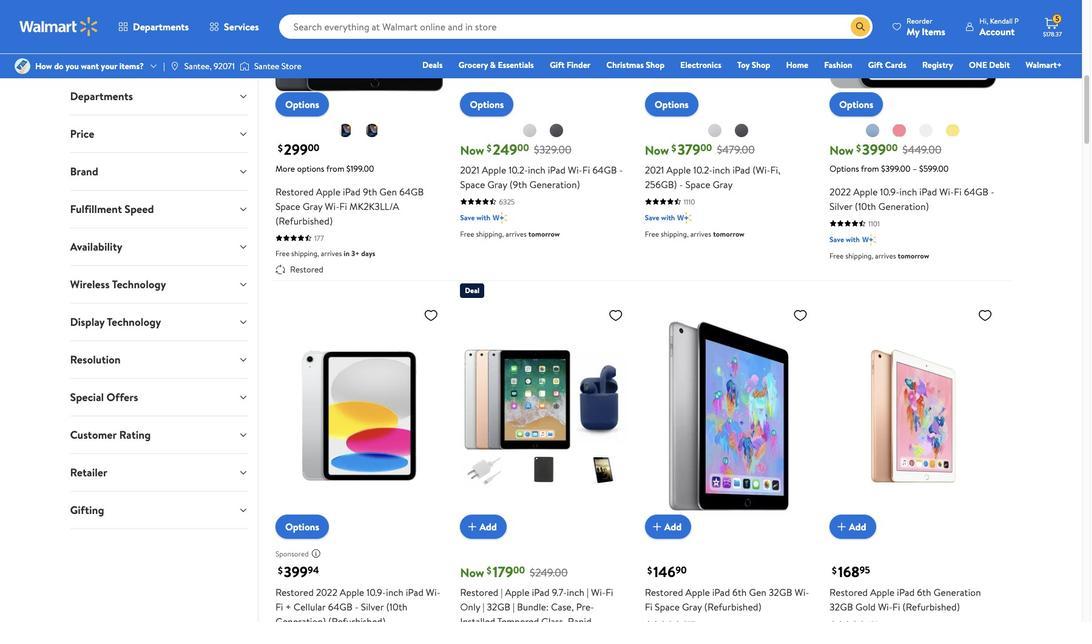 Task type: describe. For each thing, give the bounding box(es) containing it.
display technology button
[[60, 304, 258, 341]]

restored apple ipad 6th gen 32gb wi-fi space gray (refurbished) image
[[645, 303, 813, 530]]

apple inside restored 2022 apple 10.9-inch ipad wi- fi + cellular 64gb - silver (10th generation) (refurbished)
[[340, 586, 365, 600]]

1 add from the left
[[480, 521, 497, 534]]

shop for christmas shop
[[646, 59, 665, 71]]

10.2- for 379
[[694, 163, 713, 177]]

grocery
[[459, 59, 488, 71]]

inch inside now $ 379 00 $479.00 2021 apple 10.2-inch ipad (wi-fi, 256gb) - space gray
[[713, 163, 731, 177]]

$199.00
[[347, 163, 374, 175]]

yellow image
[[946, 123, 961, 138]]

(10th inside 2022 apple 10.9-inch ipad wi-fi 64gb - silver (10th generation)
[[856, 200, 877, 213]]

1 horizontal spatial walmart plus image
[[863, 234, 877, 246]]

speed
[[125, 202, 154, 217]]

32gb for 146
[[769, 586, 793, 600]]

64gb inside restored apple ipad 9th gen 64gb space gray wi-fi mk2k3ll/a (refurbished)
[[400, 185, 424, 198]]

generation) inside restored 2022 apple 10.9-inch ipad wi- fi + cellular 64gb - silver (10th generation) (refurbished)
[[276, 615, 326, 622]]

special offers
[[70, 390, 138, 405]]

save with for 249
[[461, 212, 491, 223]]

wi- inside restored apple ipad 6th gen 32gb wi- fi space gray (refurbished)
[[795, 586, 810, 600]]

essentials
[[498, 59, 534, 71]]

168
[[839, 562, 860, 583]]

2 horizontal spatial with
[[847, 234, 860, 245]]

reorder my items
[[907, 15, 946, 38]]

0 horizontal spatial walmart plus image
[[493, 212, 507, 224]]

options for $449.00
[[840, 98, 874, 111]]

free shipping, arrives in 3+ days
[[276, 248, 376, 259]]

retailer button
[[60, 454, 258, 491]]

$ inside now $ 399 00 $449.00 options from $399.00 – $599.00
[[857, 141, 862, 155]]

now for 179
[[461, 565, 485, 581]]

00 inside $ 299 00
[[308, 141, 320, 154]]

save with for 379
[[645, 212, 676, 223]]

0 vertical spatial departments button
[[108, 12, 199, 41]]

offers
[[107, 390, 138, 405]]

add to favorites list, restored apple ipad 6th generation 32gb gold wi-fi (refurbished) image
[[979, 308, 993, 323]]

$ inside now $ 379 00 $479.00 2021 apple 10.2-inch ipad (wi-fi, 256gb) - space gray
[[672, 141, 677, 155]]

256gb)
[[645, 178, 678, 191]]

price button
[[60, 115, 258, 152]]

now for 399
[[830, 142, 854, 158]]

services
[[224, 20, 259, 33]]

$399.00
[[882, 163, 911, 175]]

$ 299 00
[[278, 139, 320, 160]]

special offers tab
[[60, 379, 258, 416]]

grocery & essentials
[[459, 59, 534, 71]]

brand button
[[60, 153, 258, 190]]

ipad inside 2022 apple 10.9-inch ipad wi-fi 64gb - silver (10th generation)
[[920, 185, 938, 198]]

146
[[654, 562, 676, 583]]

display technology tab
[[60, 304, 258, 341]]

tomorrow for 249
[[529, 229, 560, 239]]

departments inside tab
[[70, 89, 133, 104]]

wireless technology button
[[60, 266, 258, 303]]

electronics
[[681, 59, 722, 71]]

availability tab
[[60, 228, 258, 265]]

fulfillment speed button
[[60, 191, 258, 228]]

search icon image
[[856, 22, 866, 32]]

inch inside the now $ 179 00 $249.00 restored | apple ipad 9.7-inch | wi-fi only | 32gb | bundle: case, pre- installed tempered glass, rap
[[567, 586, 585, 600]]

fi inside restored apple ipad 6th generation 32gb gold wi-fi (refurbished)
[[893, 601, 901, 614]]

ipad inside the now $ 179 00 $249.00 restored | apple ipad 9.7-inch | wi-fi only | 32gb | bundle: case, pre- installed tempered glass, rap
[[532, 586, 550, 600]]

home
[[787, 59, 809, 71]]

p
[[1015, 15, 1020, 26]]

$ inside $ 399 94
[[278, 564, 283, 578]]

gifting
[[70, 503, 104, 518]]

- inside now $ 249 00 $329.00 2021 apple 10.2-inch ipad wi-fi 64gb - space gray (9th generation)
[[620, 163, 623, 177]]

1 vertical spatial departments button
[[60, 78, 258, 115]]

arrives for 299
[[321, 248, 342, 259]]

gifting tab
[[60, 492, 258, 529]]

$ inside $ 299 00
[[278, 141, 283, 155]]

2 horizontal spatial save
[[830, 234, 845, 245]]

home link
[[781, 58, 815, 72]]

$329.00
[[534, 142, 572, 158]]

restored for restored 2022 apple 10.9-inch ipad wi- fi + cellular 64gb - silver (10th generation) (refurbished)
[[276, 586, 314, 600]]

–
[[913, 163, 918, 175]]

5
[[1056, 13, 1060, 24]]

- inside restored 2022 apple 10.9-inch ipad wi- fi + cellular 64gb - silver (10th generation) (refurbished)
[[355, 601, 359, 614]]

90
[[676, 564, 687, 577]]

add button for 146
[[645, 515, 692, 539]]

&
[[490, 59, 496, 71]]

9.7-
[[552, 586, 567, 600]]

now $ 379 00 $479.00 2021 apple 10.2-inch ipad (wi-fi, 256gb) - space gray
[[645, 139, 781, 191]]

technology for wireless technology
[[112, 277, 166, 292]]

Search search field
[[279, 15, 873, 39]]

walmart plus image
[[678, 212, 692, 224]]

gift for gift finder
[[550, 59, 565, 71]]

toy shop
[[738, 59, 771, 71]]

add button for 168
[[830, 515, 877, 539]]

toy
[[738, 59, 750, 71]]

wi- inside 2022 apple 10.9-inch ipad wi-fi 64gb - silver (10th generation)
[[940, 185, 955, 198]]

christmas
[[607, 59, 644, 71]]

(10th inside restored 2022 apple 10.9-inch ipad wi- fi + cellular 64gb - silver (10th generation) (refurbished)
[[386, 601, 408, 614]]

retailer tab
[[60, 454, 258, 491]]

items?
[[119, 60, 144, 72]]

santee,
[[185, 60, 212, 72]]

space inside now $ 379 00 $479.00 2021 apple 10.2-inch ipad (wi-fi, 256gb) - space gray
[[686, 178, 711, 191]]

add for 146
[[665, 521, 682, 534]]

options link for $329.00
[[461, 92, 514, 116]]

installed
[[461, 615, 496, 622]]

special
[[70, 390, 104, 405]]

options link for $449.00
[[830, 92, 884, 116]]

deals
[[423, 59, 443, 71]]

| down the '179'
[[501, 586, 503, 600]]

$ inside now $ 249 00 $329.00 2021 apple 10.2-inch ipad wi-fi 64gb - space gray (9th generation)
[[487, 141, 492, 155]]

ipad inside restored 2022 apple 10.9-inch ipad wi- fi + cellular 64gb - silver (10th generation) (refurbished)
[[406, 586, 424, 600]]

options
[[297, 163, 325, 175]]

hi,
[[980, 15, 989, 26]]

0 horizontal spatial 399
[[284, 562, 308, 583]]

customer rating tab
[[60, 417, 258, 454]]

(wi-
[[753, 163, 771, 177]]

fulfillment speed
[[70, 202, 154, 217]]

 image for santee, 92071
[[170, 61, 180, 71]]

options inside now $ 399 00 $449.00 options from $399.00 – $599.00
[[830, 163, 860, 175]]

inch inside restored 2022 apple 10.9-inch ipad wi- fi + cellular 64gb - silver (10th generation) (refurbished)
[[386, 586, 404, 600]]

$ inside the now $ 179 00 $249.00 restored | apple ipad 9.7-inch | wi-fi only | 32gb | bundle: case, pre- installed tempered glass, rap
[[487, 564, 492, 578]]

generation) inside 2022 apple 10.9-inch ipad wi-fi 64gb - silver (10th generation)
[[879, 200, 930, 213]]

inch inside 2022 apple 10.9-inch ipad wi-fi 64gb - silver (10th generation)
[[900, 185, 918, 198]]

restored for restored
[[290, 263, 324, 276]]

generation
[[934, 586, 982, 600]]

restored inside the now $ 179 00 $249.00 restored | apple ipad 9.7-inch | wi-fi only | 32gb | bundle: case, pre- installed tempered glass, rap
[[461, 586, 499, 600]]

wireless
[[70, 277, 110, 292]]

restored | apple ipad 9.7-inch | wi-fi only | 32gb | bundle: case, pre-installed tempered glass, rapid charger, bluetooth/wireless airbuds by certified 2 day express image
[[461, 303, 628, 530]]

silver inside restored 2022 apple 10.9-inch ipad wi- fi + cellular 64gb - silver (10th generation) (refurbished)
[[361, 601, 384, 614]]

grocery & essentials link
[[453, 58, 540, 72]]

free for 299
[[276, 248, 290, 259]]

64gb inside now $ 249 00 $329.00 2021 apple 10.2-inch ipad wi-fi 64gb - space gray (9th generation)
[[593, 163, 617, 177]]

brand
[[70, 164, 98, 179]]

| up departments tab
[[163, 60, 165, 72]]

gift finder link
[[545, 58, 597, 72]]

blue image
[[866, 123, 881, 138]]

$ inside $ 146 90
[[648, 564, 653, 578]]

$ 146 90
[[648, 562, 687, 583]]

tempered
[[498, 615, 539, 622]]

space gray image
[[550, 123, 564, 138]]

add for 168
[[850, 521, 867, 534]]

how
[[35, 60, 52, 72]]

retailer
[[70, 465, 108, 480]]

2 horizontal spatial free shipping, arrives tomorrow
[[830, 251, 930, 261]]

apple inside 2022 apple 10.9-inch ipad wi-fi 64gb - silver (10th generation)
[[854, 185, 878, 198]]

2022 inside 2022 apple 10.9-inch ipad wi-fi 64gb - silver (10th generation)
[[830, 185, 852, 198]]

availability button
[[60, 228, 258, 265]]

wireless technology
[[70, 277, 166, 292]]

one debit
[[970, 59, 1011, 71]]

walmart+
[[1027, 59, 1063, 71]]

brand tab
[[60, 153, 258, 190]]

christmas shop link
[[601, 58, 671, 72]]

00 for 379
[[701, 141, 713, 154]]

- inside 2022 apple 10.9-inch ipad wi-fi 64gb - silver (10th generation)
[[992, 185, 995, 198]]

mk2k3ll/a
[[350, 200, 400, 213]]

more options from $199.00
[[276, 163, 374, 175]]

00 for 179
[[514, 564, 525, 577]]

pre-
[[577, 601, 595, 614]]

wi- inside now $ 249 00 $329.00 2021 apple 10.2-inch ipad wi-fi 64gb - space gray (9th generation)
[[568, 163, 583, 177]]

299
[[284, 139, 308, 160]]

with for 249
[[477, 212, 491, 223]]

free shipping, arrives tomorrow for 249
[[461, 229, 560, 239]]

2 horizontal spatial save with
[[830, 234, 860, 245]]

resolution button
[[60, 341, 258, 378]]

shipping, down 1101
[[846, 251, 874, 261]]

10.2- for 249
[[509, 163, 528, 177]]

gray inside now $ 379 00 $479.00 2021 apple 10.2-inch ipad (wi-fi, 256gb) - space gray
[[713, 178, 733, 191]]

rating
[[119, 428, 151, 443]]

your
[[101, 60, 117, 72]]

gray inside restored apple ipad 6th gen 32gb wi- fi space gray (refurbished)
[[683, 601, 702, 614]]

more
[[276, 163, 295, 175]]

fi,
[[771, 163, 781, 177]]

apple inside restored apple ipad 6th gen 32gb wi- fi space gray (refurbished)
[[686, 586, 710, 600]]

gift cards
[[869, 59, 907, 71]]

santee store
[[254, 60, 302, 72]]

add to favorites list, restored | apple ipad 9.7-inch | wi-fi only | 32gb | bundle: case, pre-installed tempered glass, rapid charger, bluetooth/wireless airbuds by certified 2 day express image
[[609, 308, 624, 323]]

6th for 168
[[918, 586, 932, 600]]

$ inside $ 168 95
[[833, 564, 837, 578]]

$449.00
[[903, 142, 942, 158]]

apple inside restored apple ipad 6th generation 32gb gold wi-fi (refurbished)
[[871, 586, 895, 600]]

special offers button
[[60, 379, 258, 416]]

cards
[[886, 59, 907, 71]]

10.9- inside restored 2022 apple 10.9-inch ipad wi- fi + cellular 64gb - silver (10th generation) (refurbished)
[[367, 586, 386, 600]]

10.9- inside 2022 apple 10.9-inch ipad wi-fi 64gb - silver (10th generation)
[[881, 185, 900, 198]]

00 for 249
[[518, 141, 529, 154]]

add to cart image
[[465, 520, 480, 535]]

you
[[66, 60, 79, 72]]

fashion link
[[819, 58, 858, 72]]

options for $329.00
[[470, 98, 504, 111]]

(9th
[[510, 178, 528, 191]]

restored 2022 apple 10.9-inch ipad wi- fi + cellular 64gb - silver (10th generation) (refurbished)
[[276, 586, 441, 622]]

3+
[[352, 248, 360, 259]]

silver inside 2022 apple 10.9-inch ipad wi-fi 64gb - silver (10th generation)
[[830, 200, 853, 213]]

2022 inside restored 2022 apple 10.9-inch ipad wi- fi + cellular 64gb - silver (10th generation) (refurbished)
[[316, 586, 338, 600]]

arrives down 1101
[[876, 251, 897, 261]]

how do you want your items?
[[35, 60, 144, 72]]

want
[[81, 60, 99, 72]]



Task type: locate. For each thing, give the bounding box(es) containing it.
reorder
[[907, 15, 933, 26]]

 image
[[240, 60, 250, 72]]

| up installed
[[483, 601, 485, 614]]

shop right christmas
[[646, 59, 665, 71]]

restored down 168
[[830, 586, 869, 600]]

2 2021 from the left
[[645, 163, 665, 177]]

1 silver image from the left
[[338, 123, 353, 138]]

0 vertical spatial generation)
[[530, 178, 580, 191]]

1 horizontal spatial 399
[[863, 139, 887, 160]]

1 horizontal spatial 10.9-
[[881, 185, 900, 198]]

silver image
[[523, 123, 538, 138], [708, 123, 723, 138]]

2 shop from the left
[[752, 59, 771, 71]]

0 vertical spatial 10.9-
[[881, 185, 900, 198]]

display technology
[[70, 315, 161, 330]]

options for 399
[[285, 521, 319, 534]]

1 vertical spatial 399
[[284, 562, 308, 583]]

arrives for $479.00
[[691, 229, 712, 239]]

departments down your at the top left of page
[[70, 89, 133, 104]]

fi inside restored apple ipad 9th gen 64gb space gray wi-fi mk2k3ll/a (refurbished)
[[340, 200, 347, 213]]

restored inside restored apple ipad 6th generation 32gb gold wi-fi (refurbished)
[[830, 586, 869, 600]]

1 horizontal spatial 2022
[[830, 185, 852, 198]]

gen inside restored apple ipad 6th gen 32gb wi- fi space gray (refurbished)
[[750, 586, 767, 600]]

2 10.2- from the left
[[694, 163, 713, 177]]

379
[[678, 139, 701, 160]]

2021 for 379
[[645, 163, 665, 177]]

10.2- up the (9th
[[509, 163, 528, 177]]

gift left finder
[[550, 59, 565, 71]]

gift finder
[[550, 59, 591, 71]]

walmart plus image
[[493, 212, 507, 224], [863, 234, 877, 246]]

1 vertical spatial technology
[[107, 315, 161, 330]]

add
[[480, 521, 497, 534], [665, 521, 682, 534], [850, 521, 867, 534]]

resolution tab
[[60, 341, 258, 378]]

space gray image for 299
[[365, 123, 380, 138]]

now inside now $ 379 00 $479.00 2021 apple 10.2-inch ipad (wi-fi, 256gb) - space gray
[[645, 142, 670, 158]]

0 horizontal spatial 6th
[[733, 586, 747, 600]]

price
[[70, 126, 94, 142]]

1 vertical spatial 10.9-
[[367, 586, 386, 600]]

ipad inside restored apple ipad 6th gen 32gb wi- fi space gray (refurbished)
[[713, 586, 731, 600]]

only
[[461, 601, 481, 614]]

95
[[860, 564, 871, 577]]

 image for how do you want your items?
[[15, 58, 30, 74]]

0 horizontal spatial add button
[[461, 515, 507, 539]]

1 gift from the left
[[550, 59, 565, 71]]

1 horizontal spatial gift
[[869, 59, 884, 71]]

1 silver image from the left
[[523, 123, 538, 138]]

one
[[970, 59, 988, 71]]

add button up $ 146 90
[[645, 515, 692, 539]]

1 horizontal spatial add to cart image
[[835, 520, 850, 535]]

shipping,
[[476, 229, 504, 239], [661, 229, 689, 239], [292, 248, 319, 259], [846, 251, 874, 261]]

10.2- down 379
[[694, 163, 713, 177]]

restored 2022 apple 10.9-inch ipad wi-fi + cellular 64gb - silver (10th generation) (refurbished) image
[[276, 303, 444, 530]]

2021 apple 10.2-inch ipad wi-fi 64gb - space gray (9th generation) image
[[461, 0, 628, 107]]

walmart+ link
[[1021, 58, 1068, 72]]

0 horizontal spatial add
[[480, 521, 497, 534]]

inch inside now $ 249 00 $329.00 2021 apple 10.2-inch ipad wi-fi 64gb - space gray (9th generation)
[[528, 163, 546, 177]]

gray up 177
[[303, 200, 323, 213]]

1101
[[869, 218, 881, 229]]

0 horizontal spatial  image
[[15, 58, 30, 74]]

 image
[[15, 58, 30, 74], [170, 61, 180, 71]]

1 space gray image from the left
[[365, 123, 380, 138]]

1 horizontal spatial with
[[662, 212, 676, 223]]

gen
[[380, 185, 397, 198], [750, 586, 767, 600]]

options link for 299
[[276, 92, 329, 116]]

00 left $479.00
[[701, 141, 713, 154]]

2022 up the cellular
[[316, 586, 338, 600]]

gray inside now $ 249 00 $329.00 2021 apple 10.2-inch ipad wi-fi 64gb - space gray (9th generation)
[[488, 178, 508, 191]]

32gb inside the now $ 179 00 $249.00 restored | apple ipad 9.7-inch | wi-fi only | 32gb | bundle: case, pre- installed tempered glass, rap
[[487, 601, 511, 614]]

free shipping, arrives tomorrow down 6325
[[461, 229, 560, 239]]

silver image up $479.00
[[708, 123, 723, 138]]

add to cart image
[[650, 520, 665, 535], [835, 520, 850, 535]]

restored for restored apple ipad 6th gen 32gb wi- fi space gray (refurbished)
[[645, 586, 684, 600]]

wi- inside the now $ 179 00 $249.00 restored | apple ipad 9.7-inch | wi-fi only | 32gb | bundle: case, pre- installed tempered glass, rap
[[591, 586, 606, 600]]

1 add button from the left
[[461, 515, 507, 539]]

0 horizontal spatial 2022
[[316, 586, 338, 600]]

32gb for 168
[[830, 601, 854, 614]]

2021 inside now $ 249 00 $329.00 2021 apple 10.2-inch ipad wi-fi 64gb - space gray (9th generation)
[[461, 163, 480, 177]]

(refurbished) inside restored apple ipad 6th generation 32gb gold wi-fi (refurbished)
[[903, 601, 961, 614]]

0 horizontal spatial shop
[[646, 59, 665, 71]]

free
[[461, 229, 475, 239], [645, 229, 660, 239], [276, 248, 290, 259], [830, 251, 844, 261]]

| up pre-
[[587, 586, 589, 600]]

departments button
[[108, 12, 199, 41], [60, 78, 258, 115]]

in
[[344, 248, 350, 259]]

options down &
[[470, 98, 504, 111]]

gift left the cards
[[869, 59, 884, 71]]

account
[[980, 25, 1016, 38]]

hi, kendall p account
[[980, 15, 1020, 38]]

technology down availability tab
[[112, 277, 166, 292]]

options for $479.00
[[655, 98, 689, 111]]

32gb inside restored apple ipad 6th generation 32gb gold wi-fi (refurbished)
[[830, 601, 854, 614]]

departments tab
[[60, 78, 258, 115]]

0 horizontal spatial generation)
[[276, 615, 326, 622]]

add to cart image up 168
[[835, 520, 850, 535]]

0 horizontal spatial gen
[[380, 185, 397, 198]]

2022 apple 10.9-inch ipad wi-fi 64gb - silver (10th generation)
[[830, 185, 995, 213]]

silver image up $449.00
[[920, 123, 934, 138]]

1 horizontal spatial silver image
[[920, 123, 934, 138]]

2 add from the left
[[665, 521, 682, 534]]

from right options
[[327, 163, 345, 175]]

shop inside 'link'
[[752, 59, 771, 71]]

santee
[[254, 60, 280, 72]]

2 vertical spatial generation)
[[276, 615, 326, 622]]

0 vertical spatial technology
[[112, 277, 166, 292]]

0 vertical spatial 2022
[[830, 185, 852, 198]]

add to cart image for 168
[[835, 520, 850, 535]]

00 inside the now $ 179 00 $249.00 restored | apple ipad 9.7-inch | wi-fi only | 32gb | bundle: case, pre- installed tempered glass, rap
[[514, 564, 525, 577]]

now inside now $ 249 00 $329.00 2021 apple 10.2-inch ipad wi-fi 64gb - space gray (9th generation)
[[461, 142, 485, 158]]

2 from from the left
[[862, 163, 880, 175]]

$ 168 95
[[833, 562, 871, 583]]

inch
[[528, 163, 546, 177], [713, 163, 731, 177], [900, 185, 918, 198], [386, 586, 404, 600], [567, 586, 585, 600]]

2 horizontal spatial add
[[850, 521, 867, 534]]

1 horizontal spatial tomorrow
[[714, 229, 745, 239]]

silver image
[[338, 123, 353, 138], [920, 123, 934, 138]]

2 horizontal spatial 32gb
[[830, 601, 854, 614]]

6th inside restored apple ipad 6th generation 32gb gold wi-fi (refurbished)
[[918, 586, 932, 600]]

00 for 399
[[887, 141, 898, 154]]

1 horizontal spatial 10.2-
[[694, 163, 713, 177]]

finder
[[567, 59, 591, 71]]

2 horizontal spatial add button
[[830, 515, 877, 539]]

store
[[282, 60, 302, 72]]

399 inside now $ 399 00 $449.00 options from $399.00 – $599.00
[[863, 139, 887, 160]]

generation) up 1101
[[879, 200, 930, 213]]

2 gift from the left
[[869, 59, 884, 71]]

silver image for 379
[[708, 123, 723, 138]]

(refurbished) inside restored 2022 apple 10.9-inch ipad wi- fi + cellular 64gb - silver (10th generation) (refurbished)
[[329, 615, 386, 622]]

0 horizontal spatial with
[[477, 212, 491, 223]]

bundle:
[[517, 601, 549, 614]]

0 vertical spatial departments
[[133, 20, 189, 33]]

add to favorites list, restored apple ipad 6th gen 32gb wi-fi space gray (refurbished) image
[[794, 308, 808, 323]]

options link for $479.00
[[645, 92, 699, 116]]

1 vertical spatial 2022
[[316, 586, 338, 600]]

restored up the only
[[461, 586, 499, 600]]

add to cart image for 146
[[650, 520, 665, 535]]

1 horizontal spatial add button
[[645, 515, 692, 539]]

tomorrow for 379
[[714, 229, 745, 239]]

(refurbished) inside restored apple ipad 6th gen 32gb wi- fi space gray (refurbished)
[[705, 601, 762, 614]]

space inside restored apple ipad 9th gen 64gb space gray wi-fi mk2k3ll/a (refurbished)
[[276, 200, 301, 213]]

restored down 146
[[645, 586, 684, 600]]

-
[[620, 163, 623, 177], [680, 178, 684, 191], [992, 185, 995, 198], [355, 601, 359, 614]]

from inside now $ 399 00 $449.00 options from $399.00 – $599.00
[[862, 163, 880, 175]]

pink image
[[893, 123, 907, 138]]

0 horizontal spatial (10th
[[386, 601, 408, 614]]

space inside restored apple ipad 6th gen 32gb wi- fi space gray (refurbished)
[[655, 601, 680, 614]]

 image left how
[[15, 58, 30, 74]]

apple inside now $ 249 00 $329.00 2021 apple 10.2-inch ipad wi-fi 64gb - space gray (9th generation)
[[482, 163, 507, 177]]

santee, 92071
[[185, 60, 235, 72]]

gen for (refurbished)
[[750, 586, 767, 600]]

departments
[[133, 20, 189, 33], [70, 89, 133, 104]]

1 horizontal spatial add
[[665, 521, 682, 534]]

generation) down $329.00
[[530, 178, 580, 191]]

64gb inside restored 2022 apple 10.9-inch ipad wi- fi + cellular 64gb - silver (10th generation) (refurbished)
[[328, 601, 353, 614]]

00 inside now $ 399 00 $449.00 options from $399.00 – $599.00
[[887, 141, 898, 154]]

2 space gray image from the left
[[735, 123, 749, 138]]

options link up 379
[[645, 92, 699, 116]]

registry link
[[917, 58, 959, 72]]

wireless technology tab
[[60, 266, 258, 303]]

restored inside restored 2022 apple 10.9-inch ipad wi- fi + cellular 64gb - silver (10th generation) (refurbished)
[[276, 586, 314, 600]]

1 vertical spatial gen
[[750, 586, 767, 600]]

display
[[70, 315, 105, 330]]

2 horizontal spatial tomorrow
[[899, 251, 930, 261]]

1 6th from the left
[[733, 586, 747, 600]]

options link up "sponsored"
[[276, 515, 329, 539]]

2 horizontal spatial generation)
[[879, 200, 930, 213]]

1 add to cart image from the left
[[650, 520, 665, 535]]

 image left santee,
[[170, 61, 180, 71]]

3 add from the left
[[850, 521, 867, 534]]

00 inside now $ 249 00 $329.00 2021 apple 10.2-inch ipad wi-fi 64gb - space gray (9th generation)
[[518, 141, 529, 154]]

64gb inside 2022 apple 10.9-inch ipad wi-fi 64gb - silver (10th generation)
[[965, 185, 989, 198]]

- inside now $ 379 00 $479.00 2021 apple 10.2-inch ipad (wi-fi, 256gb) - space gray
[[680, 178, 684, 191]]

6th for 146
[[733, 586, 747, 600]]

0 horizontal spatial silver image
[[523, 123, 538, 138]]

0 vertical spatial silver
[[830, 200, 853, 213]]

free shipping, arrives tomorrow
[[461, 229, 560, 239], [645, 229, 745, 239], [830, 251, 930, 261]]

space gray image
[[365, 123, 380, 138], [735, 123, 749, 138]]

add to favorites list, restored 2022 apple 10.9-inch ipad wi-fi + cellular 64gb - silver (10th generation) (refurbished) image
[[424, 308, 439, 323]]

departments up items?
[[133, 20, 189, 33]]

1 vertical spatial departments
[[70, 89, 133, 104]]

gray inside restored apple ipad 9th gen 64gb space gray wi-fi mk2k3ll/a (refurbished)
[[303, 200, 323, 213]]

apple
[[482, 163, 507, 177], [667, 163, 692, 177], [316, 185, 341, 198], [854, 185, 878, 198], [340, 586, 365, 600], [505, 586, 530, 600], [686, 586, 710, 600], [871, 586, 895, 600]]

now inside the now $ 179 00 $249.00 restored | apple ipad 9.7-inch | wi-fi only | 32gb | bundle: case, pre- installed tempered glass, rap
[[461, 565, 485, 581]]

free shipping, arrives tomorrow down 1101
[[830, 251, 930, 261]]

wi- inside restored apple ipad 6th generation 32gb gold wi-fi (refurbished)
[[879, 601, 893, 614]]

now
[[461, 142, 485, 158], [645, 142, 670, 158], [830, 142, 854, 158], [461, 565, 485, 581]]

walmart plus image down 1101
[[863, 234, 877, 246]]

free for $479.00
[[645, 229, 660, 239]]

$249.00
[[530, 565, 568, 581]]

free shipping, arrives tomorrow down walmart plus image
[[645, 229, 745, 239]]

options link for 399
[[276, 515, 329, 539]]

shipping, for $329.00
[[476, 229, 504, 239]]

shipping, down 177
[[292, 248, 319, 259]]

now $ 249 00 $329.00 2021 apple 10.2-inch ipad wi-fi 64gb - space gray (9th generation)
[[461, 139, 623, 191]]

save for 249
[[461, 212, 475, 223]]

00 left $329.00
[[518, 141, 529, 154]]

shipping, for 299
[[292, 248, 319, 259]]

0 horizontal spatial gift
[[550, 59, 565, 71]]

0 vertical spatial gen
[[380, 185, 397, 198]]

1 horizontal spatial 6th
[[918, 586, 932, 600]]

2021 apple 10.2-inch ipad (wi-fi, 256gb) - space gray image
[[645, 0, 813, 107]]

add button up the '179'
[[461, 515, 507, 539]]

save for 379
[[645, 212, 660, 223]]

restored for restored apple ipad 6th generation 32gb gold wi-fi (refurbished)
[[830, 586, 869, 600]]

from
[[327, 163, 345, 175], [862, 163, 880, 175]]

1 horizontal spatial 32gb
[[769, 586, 793, 600]]

options up blue image
[[840, 98, 874, 111]]

technology
[[112, 277, 166, 292], [107, 315, 161, 330]]

arrives down 6325
[[506, 229, 527, 239]]

92071
[[214, 60, 235, 72]]

5 $178.37
[[1044, 13, 1063, 38]]

apple inside the now $ 179 00 $249.00 restored | apple ipad 9.7-inch | wi-fi only | 32gb | bundle: case, pre- installed tempered glass, rap
[[505, 586, 530, 600]]

one debit link
[[964, 58, 1016, 72]]

0 horizontal spatial 32gb
[[487, 601, 511, 614]]

1 2021 from the left
[[461, 163, 480, 177]]

gen for mk2k3ll/a
[[380, 185, 397, 198]]

1 horizontal spatial  image
[[170, 61, 180, 71]]

ipad inside restored apple ipad 9th gen 64gb space gray wi-fi mk2k3ll/a (refurbished)
[[343, 185, 361, 198]]

1 shop from the left
[[646, 59, 665, 71]]

deals link
[[417, 58, 448, 72]]

179
[[493, 562, 514, 583]]

technology inside "display technology" "dropdown button"
[[107, 315, 161, 330]]

1 horizontal spatial space gray image
[[735, 123, 749, 138]]

debit
[[990, 59, 1011, 71]]

2021 for 249
[[461, 163, 480, 177]]

0 horizontal spatial 10.9-
[[367, 586, 386, 600]]

space gray image up $479.00
[[735, 123, 749, 138]]

add up 95
[[850, 521, 867, 534]]

0 horizontal spatial save
[[461, 212, 475, 223]]

fulfillment speed tab
[[60, 191, 258, 228]]

options for 299
[[285, 98, 319, 111]]

64gb
[[593, 163, 617, 177], [400, 185, 424, 198], [965, 185, 989, 198], [328, 601, 353, 614]]

free for $329.00
[[461, 229, 475, 239]]

0 vertical spatial walmart plus image
[[493, 212, 507, 224]]

technology inside wireless technology dropdown button
[[112, 277, 166, 292]]

add button
[[461, 515, 507, 539], [645, 515, 692, 539], [830, 515, 877, 539]]

399 down "sponsored"
[[284, 562, 308, 583]]

customer
[[70, 428, 117, 443]]

price tab
[[60, 115, 258, 152]]

0 horizontal spatial silver
[[361, 601, 384, 614]]

space up 1110
[[686, 178, 711, 191]]

add up 90
[[665, 521, 682, 534]]

arrives left in
[[321, 248, 342, 259]]

32gb inside restored apple ipad 6th gen 32gb wi- fi space gray (refurbished)
[[769, 586, 793, 600]]

1 horizontal spatial 2021
[[645, 163, 665, 177]]

2022
[[830, 185, 852, 198], [316, 586, 338, 600]]

case,
[[551, 601, 574, 614]]

gray down 90
[[683, 601, 702, 614]]

toy shop link
[[732, 58, 776, 72]]

arrives down walmart plus image
[[691, 229, 712, 239]]

restored inside restored apple ipad 9th gen 64gb space gray wi-fi mk2k3ll/a (refurbished)
[[276, 185, 314, 198]]

(refurbished) inside restored apple ipad 9th gen 64gb space gray wi-fi mk2k3ll/a (refurbished)
[[276, 214, 333, 228]]

1 horizontal spatial gen
[[750, 586, 767, 600]]

ipad inside restored apple ipad 6th generation 32gb gold wi-fi (refurbished)
[[898, 586, 915, 600]]

restored inside restored apple ipad 6th gen 32gb wi- fi space gray (refurbished)
[[645, 586, 684, 600]]

glass,
[[542, 615, 566, 622]]

Walmart Site-Wide search field
[[279, 15, 873, 39]]

apple inside now $ 379 00 $479.00 2021 apple 10.2-inch ipad (wi-fi, 256gb) - space gray
[[667, 163, 692, 177]]

00 down pink icon
[[887, 141, 898, 154]]

gifting button
[[60, 492, 258, 529]]

2 add button from the left
[[645, 515, 692, 539]]

options link down store
[[276, 92, 329, 116]]

1 horizontal spatial save with
[[645, 212, 676, 223]]

1 vertical spatial silver
[[361, 601, 384, 614]]

gift for gift cards
[[869, 59, 884, 71]]

1 horizontal spatial silver image
[[708, 123, 723, 138]]

2 add to cart image from the left
[[835, 520, 850, 535]]

with
[[477, 212, 491, 223], [662, 212, 676, 223], [847, 234, 860, 245]]

6th inside restored apple ipad 6th gen 32gb wi- fi space gray (refurbished)
[[733, 586, 747, 600]]

2 6th from the left
[[918, 586, 932, 600]]

0 horizontal spatial space gray image
[[365, 123, 380, 138]]

fi inside 2022 apple 10.9-inch ipad wi-fi 64gb - silver (10th generation)
[[955, 185, 962, 198]]

fi inside now $ 249 00 $329.00 2021 apple 10.2-inch ipad wi-fi 64gb - space gray (9th generation)
[[583, 163, 591, 177]]

0 vertical spatial 399
[[863, 139, 887, 160]]

0 horizontal spatial 10.2-
[[509, 163, 528, 177]]

shipping, for $479.00
[[661, 229, 689, 239]]

0 vertical spatial (10th
[[856, 200, 877, 213]]

add button up $ 168 95
[[830, 515, 877, 539]]

shop for toy shop
[[752, 59, 771, 71]]

now $ 179 00 $249.00 restored | apple ipad 9.7-inch | wi-fi only | 32gb | bundle: case, pre- installed tempered glass, rap
[[461, 562, 627, 622]]

1 vertical spatial (10th
[[386, 601, 408, 614]]

options up 379
[[655, 98, 689, 111]]

now inside now $ 399 00 $449.00 options from $399.00 – $599.00
[[830, 142, 854, 158]]

399 down blue image
[[863, 139, 887, 160]]

electronics link
[[675, 58, 728, 72]]

1 horizontal spatial (10th
[[856, 200, 877, 213]]

1 horizontal spatial generation)
[[530, 178, 580, 191]]

restored apple ipad 9th gen 64gb space gray wi-fi mk2k3ll/a (refurbished) image
[[276, 0, 444, 107]]

1 from from the left
[[327, 163, 345, 175]]

restored
[[276, 185, 314, 198], [290, 263, 324, 276], [276, 586, 314, 600], [461, 586, 499, 600], [645, 586, 684, 600], [830, 586, 869, 600]]

deal
[[465, 285, 480, 296]]

gray down $479.00
[[713, 178, 733, 191]]

technology down wireless technology
[[107, 315, 161, 330]]

now for 379
[[645, 142, 670, 158]]

2 silver image from the left
[[920, 123, 934, 138]]

| up tempered
[[513, 601, 515, 614]]

fi inside the now $ 179 00 $249.00 restored | apple ipad 9.7-inch | wi-fi only | 32gb | bundle: case, pre- installed tempered glass, rap
[[606, 586, 614, 600]]

2022 down now $ 399 00 $449.00 options from $399.00 – $599.00
[[830, 185, 852, 198]]

departments button up price tab
[[60, 78, 258, 115]]

space gray image up $199.00
[[365, 123, 380, 138]]

1 10.2- from the left
[[509, 163, 528, 177]]

add up the '179'
[[480, 521, 497, 534]]

ipad inside now $ 379 00 $479.00 2021 apple 10.2-inch ipad (wi-fi, 256gb) - space gray
[[733, 163, 751, 177]]

1 vertical spatial walmart plus image
[[863, 234, 877, 246]]

0 horizontal spatial silver image
[[338, 123, 353, 138]]

ipad inside now $ 249 00 $329.00 2021 apple 10.2-inch ipad wi-fi 64gb - space gray (9th generation)
[[548, 163, 566, 177]]

00 up options
[[308, 141, 320, 154]]

departments button up items?
[[108, 12, 199, 41]]

space inside now $ 249 00 $329.00 2021 apple 10.2-inch ipad wi-fi 64gb - space gray (9th generation)
[[461, 178, 485, 191]]

options up "sponsored"
[[285, 521, 319, 534]]

ad disclaimer and feedback image
[[311, 549, 321, 559]]

$178.37
[[1044, 30, 1063, 38]]

restored down 'free shipping, arrives in 3+ days'
[[290, 263, 324, 276]]

walmart plus image down 6325
[[493, 212, 507, 224]]

1 horizontal spatial free shipping, arrives tomorrow
[[645, 229, 745, 239]]

apple inside restored apple ipad 9th gen 64gb space gray wi-fi mk2k3ll/a (refurbished)
[[316, 185, 341, 198]]

generation) down the cellular
[[276, 615, 326, 622]]

00 left '$249.00' in the bottom of the page
[[514, 564, 525, 577]]

1 horizontal spatial from
[[862, 163, 880, 175]]

0 horizontal spatial add to cart image
[[650, 520, 665, 535]]

items
[[923, 25, 946, 38]]

0 horizontal spatial save with
[[461, 212, 491, 223]]

customer rating button
[[60, 417, 258, 454]]

clear search field text image
[[837, 22, 847, 31]]

gift inside 'link'
[[869, 59, 884, 71]]

0 horizontal spatial 2021
[[461, 163, 480, 177]]

space gray image for $479.00
[[735, 123, 749, 138]]

3 add button from the left
[[830, 515, 877, 539]]

1 horizontal spatial silver
[[830, 200, 853, 213]]

options link up blue image
[[830, 92, 884, 116]]

6325
[[499, 197, 515, 207]]

10.2- inside now $ 379 00 $479.00 2021 apple 10.2-inch ipad (wi-fi, 256gb) - space gray
[[694, 163, 713, 177]]

space left the (9th
[[461, 178, 485, 191]]

options down store
[[285, 98, 319, 111]]

shop right toy
[[752, 59, 771, 71]]

silver image left space gray image
[[523, 123, 538, 138]]

customer rating
[[70, 428, 151, 443]]

shipping, down walmart plus image
[[661, 229, 689, 239]]

technology for display technology
[[107, 315, 161, 330]]

fi inside restored 2022 apple 10.9-inch ipad wi- fi + cellular 64gb - silver (10th generation) (refurbished)
[[276, 601, 283, 614]]

2 silver image from the left
[[708, 123, 723, 138]]

add to cart image up 146
[[650, 520, 665, 535]]

1 horizontal spatial save
[[645, 212, 660, 223]]

shop
[[646, 59, 665, 71], [752, 59, 771, 71]]

space down $ 146 90
[[655, 601, 680, 614]]

arrives for $329.00
[[506, 229, 527, 239]]

00 inside now $ 379 00 $479.00 2021 apple 10.2-inch ipad (wi-fi, 256gb) - space gray
[[701, 141, 713, 154]]

options left $399.00
[[830, 163, 860, 175]]

with for 379
[[662, 212, 676, 223]]

shipping, down 6325
[[476, 229, 504, 239]]

kendall
[[991, 15, 1014, 26]]

177
[[315, 233, 324, 243]]

gray up 6325
[[488, 178, 508, 191]]

restored apple ipad 6th generation 32gb gold wi-fi (refurbished) image
[[830, 303, 998, 530]]

2021 inside now $ 379 00 $479.00 2021 apple 10.2-inch ipad (wi-fi, 256gb) - space gray
[[645, 163, 665, 177]]

0 horizontal spatial tomorrow
[[529, 229, 560, 239]]

from left $399.00
[[862, 163, 880, 175]]

0 horizontal spatial free shipping, arrives tomorrow
[[461, 229, 560, 239]]

1 horizontal spatial shop
[[752, 59, 771, 71]]

options link down &
[[461, 92, 514, 116]]

generation) inside now $ 249 00 $329.00 2021 apple 10.2-inch ipad wi-fi 64gb - space gray (9th generation)
[[530, 178, 580, 191]]

walmart image
[[19, 17, 98, 36]]

restored down more
[[276, 185, 314, 198]]

2022 apple 10.9-inch ipad wi-fi 64gb - silver (10th generation) image
[[830, 0, 998, 107]]

0 horizontal spatial from
[[327, 163, 345, 175]]

christmas shop
[[607, 59, 665, 71]]

now $ 399 00 $449.00 options from $399.00 – $599.00
[[830, 139, 949, 175]]

wi- inside restored 2022 apple 10.9-inch ipad wi- fi + cellular 64gb - silver (10th generation) (refurbished)
[[426, 586, 441, 600]]

silver image for 249
[[523, 123, 538, 138]]

fi inside restored apple ipad 6th gen 32gb wi- fi space gray (refurbished)
[[645, 601, 653, 614]]

restored for restored apple ipad 9th gen 64gb space gray wi-fi mk2k3ll/a (refurbished)
[[276, 185, 314, 198]]

save with
[[461, 212, 491, 223], [645, 212, 676, 223], [830, 234, 860, 245]]

free shipping, arrives tomorrow for 379
[[645, 229, 745, 239]]

fulfillment
[[70, 202, 122, 217]]

restored up + at the left bottom of page
[[276, 586, 314, 600]]

wi- inside restored apple ipad 9th gen 64gb space gray wi-fi mk2k3ll/a (refurbished)
[[325, 200, 340, 213]]

space down more
[[276, 200, 301, 213]]

silver image up $199.00
[[338, 123, 353, 138]]

now for 249
[[461, 142, 485, 158]]

1 vertical spatial generation)
[[879, 200, 930, 213]]



Task type: vqa. For each thing, say whether or not it's contained in the screenshot.
Deals dropdown button
no



